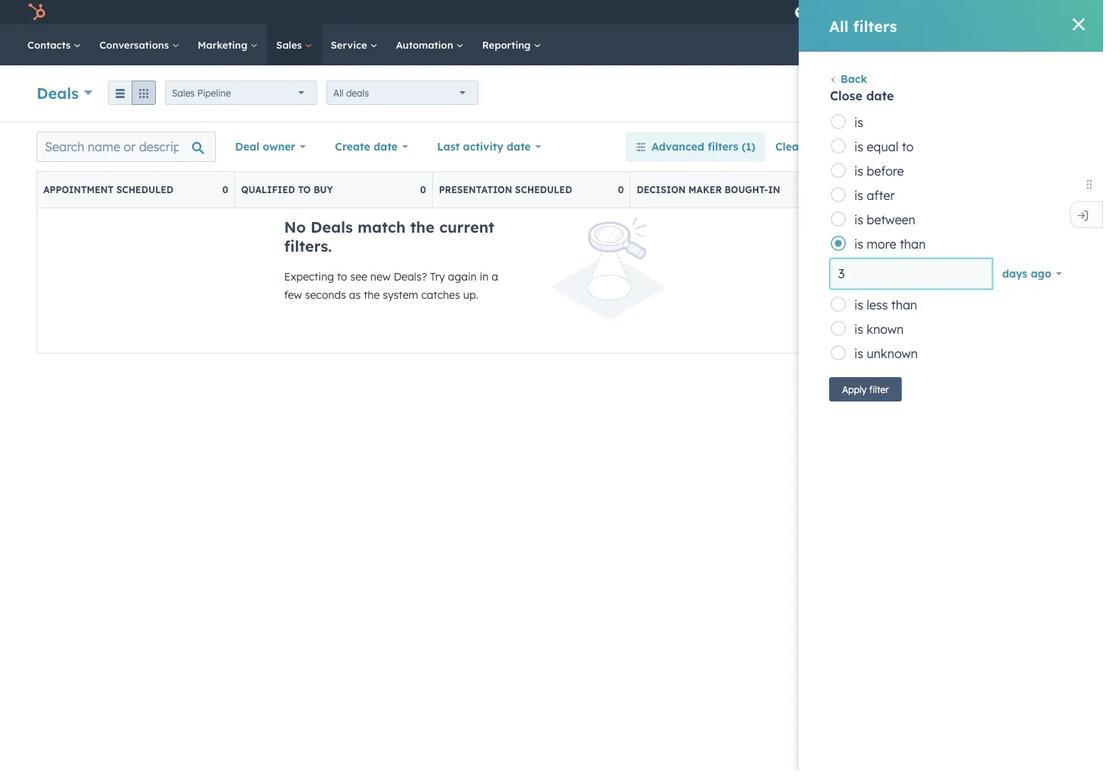 Task type: describe. For each thing, give the bounding box(es) containing it.
maker
[[689, 184, 722, 196]]

than for is less than
[[892, 298, 918, 313]]

deals
[[346, 87, 369, 99]]

board actions button
[[831, 132, 951, 162]]

filters for advanced
[[708, 140, 739, 153]]

in
[[480, 270, 489, 283]]

help button
[[890, 0, 916, 24]]

contract sent
[[835, 184, 914, 196]]

deals banner
[[37, 77, 1067, 107]]

to for qualified to buy
[[298, 184, 311, 196]]

close date
[[830, 88, 894, 104]]

contract
[[835, 184, 886, 196]]

pipeline
[[197, 87, 231, 99]]

contacts
[[27, 38, 74, 51]]

back
[[841, 72, 868, 86]]

company
[[996, 6, 1041, 18]]

0 for appointment scheduled
[[222, 184, 228, 196]]

the inside expecting to see new deals? try again in a few seconds as the system catches up.
[[364, 288, 380, 302]]

service link
[[322, 24, 387, 65]]

create date
[[335, 140, 398, 153]]

presentation scheduled
[[439, 184, 572, 196]]

2 horizontal spatial to
[[902, 139, 914, 154]]

equal
[[867, 139, 899, 154]]

expecting to see new deals? try again in a few seconds as the system catches up.
[[284, 270, 498, 302]]

filter
[[869, 384, 889, 395]]

is for is known
[[855, 322, 864, 337]]

company 902 button
[[970, 0, 1084, 24]]

no
[[284, 218, 306, 237]]

unknown
[[867, 346, 918, 362]]

contacts link
[[18, 24, 90, 65]]

date for close date
[[867, 88, 894, 104]]

again
[[448, 270, 477, 283]]

notifications image
[[947, 7, 961, 21]]

is known
[[855, 322, 904, 337]]

scheduled for appointment scheduled
[[116, 184, 174, 196]]

catches
[[421, 288, 460, 302]]

is for is less than
[[855, 298, 864, 313]]

filters.
[[284, 237, 332, 256]]

deals inside deals popup button
[[37, 83, 79, 102]]

upgrade
[[811, 7, 852, 19]]

deal owner
[[235, 140, 296, 153]]

match
[[358, 218, 406, 237]]

sales pipeline button
[[165, 81, 317, 105]]

ago
[[1031, 267, 1052, 280]]

settings image
[[922, 6, 936, 20]]

system
[[383, 288, 418, 302]]

mateo roberts image
[[979, 5, 993, 19]]

hubspot image
[[27, 3, 46, 21]]

is unknown
[[855, 346, 918, 362]]

is before
[[855, 164, 904, 179]]

last activity date button
[[427, 132, 551, 162]]

actions
[[885, 140, 923, 153]]

activity
[[463, 140, 504, 153]]

all deals button
[[327, 81, 479, 105]]

search button
[[1064, 32, 1090, 58]]

close image
[[1073, 18, 1085, 30]]

all for all deals
[[333, 87, 344, 99]]

days ago button
[[993, 259, 1072, 289]]

create date button
[[325, 132, 418, 162]]

scheduled for presentation scheduled
[[515, 184, 572, 196]]

help image
[[896, 7, 910, 21]]

company 902
[[996, 6, 1061, 18]]

all deals
[[333, 87, 369, 99]]

Search HubSpot search field
[[890, 32, 1076, 58]]

between
[[867, 212, 916, 228]]

last
[[437, 140, 460, 153]]

all for all filters
[[830, 16, 849, 35]]

service
[[331, 38, 370, 51]]

than for is more than
[[900, 237, 926, 252]]

marketplaces button
[[855, 0, 887, 24]]

settings link
[[919, 4, 938, 20]]

new
[[371, 270, 391, 283]]

is less than
[[855, 298, 918, 313]]

deals inside "no deals match the current filters."
[[311, 218, 353, 237]]

won
[[1073, 184, 1097, 196]]

date inside last activity date popup button
[[507, 140, 531, 153]]

is for is after
[[855, 188, 864, 203]]

as
[[349, 288, 361, 302]]

actions button
[[850, 81, 917, 106]]

is more than
[[855, 237, 926, 252]]

apply filter button
[[830, 377, 902, 402]]

expecting
[[284, 270, 334, 283]]

back button
[[830, 72, 868, 86]]

after
[[867, 188, 895, 203]]

deals button
[[37, 82, 93, 104]]

apply filter
[[843, 384, 889, 395]]

hubspot link
[[18, 3, 57, 21]]



Task type: locate. For each thing, give the bounding box(es) containing it.
0 horizontal spatial filters
[[708, 140, 739, 153]]

0 for qualified to buy
[[420, 184, 426, 196]]

0 vertical spatial all
[[830, 16, 849, 35]]

date right create
[[374, 140, 398, 153]]

see
[[350, 270, 368, 283]]

sales for sales
[[276, 38, 305, 51]]

marketing link
[[189, 24, 267, 65]]

deal owner button
[[225, 132, 316, 162]]

is for is more than
[[855, 237, 864, 252]]

board actions
[[850, 140, 923, 153]]

1 0 from the left
[[222, 184, 228, 196]]

to
[[902, 139, 914, 154], [298, 184, 311, 196], [337, 270, 347, 283]]

is between
[[855, 212, 916, 228]]

7 is from the top
[[855, 298, 864, 313]]

closed won
[[1033, 184, 1097, 196]]

menu
[[793, 0, 1085, 24]]

conversations
[[99, 38, 172, 51]]

marketplaces image
[[864, 7, 878, 21]]

3 is from the top
[[855, 164, 864, 179]]

group
[[108, 81, 156, 105]]

no deals match the current filters.
[[284, 218, 495, 256]]

0 left qualified
[[222, 184, 228, 196]]

date for create date
[[374, 140, 398, 153]]

1 horizontal spatial date
[[507, 140, 531, 153]]

filters for all
[[854, 16, 897, 35]]

up.
[[463, 288, 479, 302]]

2 0 from the left
[[420, 184, 426, 196]]

date down back
[[867, 88, 894, 104]]

2 is from the top
[[855, 139, 864, 154]]

close
[[830, 88, 863, 104]]

0 for presentation scheduled
[[618, 184, 624, 196]]

than right less
[[892, 298, 918, 313]]

1 vertical spatial sales
[[172, 87, 195, 99]]

less
[[867, 298, 888, 313]]

0 horizontal spatial all
[[333, 87, 344, 99]]

deal
[[235, 140, 260, 153]]

decision
[[637, 184, 686, 196]]

closed
[[1033, 184, 1070, 196]]

all left the "marketplaces" "image"
[[830, 16, 849, 35]]

sales left pipeline
[[172, 87, 195, 99]]

advanced filters (1) button
[[626, 132, 766, 162]]

0 vertical spatial filters
[[854, 16, 897, 35]]

the
[[410, 218, 435, 237], [364, 288, 380, 302]]

scheduled right presentation
[[515, 184, 572, 196]]

in
[[768, 184, 781, 196]]

group inside deals banner
[[108, 81, 156, 105]]

marketing
[[198, 38, 250, 51]]

the inside "no deals match the current filters."
[[410, 218, 435, 237]]

date inside the 'create date' popup button
[[374, 140, 398, 153]]

0 horizontal spatial the
[[364, 288, 380, 302]]

advanced filters (1)
[[652, 140, 756, 153]]

is down is known
[[855, 346, 864, 362]]

try
[[430, 270, 445, 283]]

1 vertical spatial deals
[[311, 218, 353, 237]]

0 vertical spatial to
[[902, 139, 914, 154]]

0 left decision
[[618, 184, 624, 196]]

advanced
[[652, 140, 705, 153]]

2 vertical spatial to
[[337, 270, 347, 283]]

the right as
[[364, 288, 380, 302]]

0 horizontal spatial deals
[[37, 83, 79, 102]]

board
[[850, 140, 881, 153]]

0 left presentation
[[420, 184, 426, 196]]

reporting link
[[473, 24, 551, 65]]

is for is equal to
[[855, 139, 864, 154]]

qualified to buy
[[241, 184, 333, 196]]

2 horizontal spatial 0
[[618, 184, 624, 196]]

clear all
[[776, 140, 821, 153]]

1 horizontal spatial to
[[337, 270, 347, 283]]

deals right no on the top left of page
[[311, 218, 353, 237]]

(1)
[[742, 140, 756, 153]]

appointment
[[43, 184, 114, 196]]

2 vertical spatial all
[[807, 140, 821, 153]]

filters inside button
[[708, 140, 739, 153]]

than
[[900, 237, 926, 252], [892, 298, 918, 313]]

1 is from the top
[[855, 115, 864, 130]]

automation
[[396, 38, 456, 51]]

1 vertical spatial the
[[364, 288, 380, 302]]

sales inside sales pipeline popup button
[[172, 87, 195, 99]]

Search name or description search field
[[37, 132, 216, 162]]

than right more
[[900, 237, 926, 252]]

2 horizontal spatial all
[[830, 16, 849, 35]]

is for is unknown
[[855, 346, 864, 362]]

sales inside sales 'link'
[[276, 38, 305, 51]]

actions
[[863, 88, 895, 99]]

all filters
[[830, 16, 897, 35]]

None text field
[[830, 259, 993, 289]]

all left deals
[[333, 87, 344, 99]]

1 horizontal spatial deals
[[311, 218, 353, 237]]

before
[[867, 164, 904, 179]]

0 horizontal spatial date
[[374, 140, 398, 153]]

scheduled down search name or description search box on the left top
[[116, 184, 174, 196]]

date right activity
[[507, 140, 531, 153]]

apply
[[843, 384, 867, 395]]

days ago
[[1003, 267, 1052, 280]]

current
[[439, 218, 495, 237]]

is left the after
[[855, 188, 864, 203]]

deals?
[[394, 270, 427, 283]]

1 horizontal spatial all
[[807, 140, 821, 153]]

last activity date
[[437, 140, 531, 153]]

0 vertical spatial deals
[[37, 83, 79, 102]]

1 vertical spatial to
[[298, 184, 311, 196]]

owner
[[263, 140, 296, 153]]

0 horizontal spatial sales
[[172, 87, 195, 99]]

all right clear
[[807, 140, 821, 153]]

is
[[855, 115, 864, 130], [855, 139, 864, 154], [855, 164, 864, 179], [855, 188, 864, 203], [855, 212, 864, 228], [855, 237, 864, 252], [855, 298, 864, 313], [855, 322, 864, 337], [855, 346, 864, 362]]

all inside button
[[807, 140, 821, 153]]

1 horizontal spatial the
[[410, 218, 435, 237]]

bought-
[[725, 184, 768, 196]]

0 horizontal spatial scheduled
[[116, 184, 174, 196]]

is equal to
[[855, 139, 914, 154]]

reporting
[[482, 38, 534, 51]]

menu containing company 902
[[793, 0, 1085, 24]]

qualified
[[241, 184, 295, 196]]

conversations link
[[90, 24, 189, 65]]

days
[[1003, 267, 1028, 280]]

1 vertical spatial all
[[333, 87, 344, 99]]

all inside popup button
[[333, 87, 344, 99]]

0
[[222, 184, 228, 196], [420, 184, 426, 196], [618, 184, 624, 196]]

deals down contacts link
[[37, 83, 79, 102]]

is for is
[[855, 115, 864, 130]]

search image
[[1072, 40, 1082, 50]]

all
[[830, 16, 849, 35], [333, 87, 344, 99], [807, 140, 821, 153]]

2 scheduled from the left
[[515, 184, 572, 196]]

is left equal at right top
[[855, 139, 864, 154]]

9 is from the top
[[855, 346, 864, 362]]

5 is from the top
[[855, 212, 864, 228]]

1 horizontal spatial filters
[[854, 16, 897, 35]]

is up board
[[855, 115, 864, 130]]

2 horizontal spatial date
[[867, 88, 894, 104]]

902
[[1044, 6, 1061, 18]]

is after
[[855, 188, 895, 203]]

is left known
[[855, 322, 864, 337]]

to left see
[[337, 270, 347, 283]]

4 is from the top
[[855, 188, 864, 203]]

clear
[[776, 140, 804, 153]]

0 horizontal spatial 0
[[222, 184, 228, 196]]

a
[[492, 270, 498, 283]]

is down is after
[[855, 212, 864, 228]]

1 vertical spatial than
[[892, 298, 918, 313]]

1 scheduled from the left
[[116, 184, 174, 196]]

sales for sales pipeline
[[172, 87, 195, 99]]

is left less
[[855, 298, 864, 313]]

sales left service
[[276, 38, 305, 51]]

date
[[867, 88, 894, 104], [374, 140, 398, 153], [507, 140, 531, 153]]

1 vertical spatial filters
[[708, 140, 739, 153]]

is up contract
[[855, 164, 864, 179]]

buy
[[314, 184, 333, 196]]

is for is before
[[855, 164, 864, 179]]

3 0 from the left
[[618, 184, 624, 196]]

to inside expecting to see new deals? try again in a few seconds as the system catches up.
[[337, 270, 347, 283]]

1 horizontal spatial sales
[[276, 38, 305, 51]]

to for expecting to see new deals? try again in a few seconds as the system catches up.
[[337, 270, 347, 283]]

is left more
[[855, 237, 864, 252]]

sales link
[[267, 24, 322, 65]]

presentation
[[439, 184, 512, 196]]

0 horizontal spatial to
[[298, 184, 311, 196]]

is for is between
[[855, 212, 864, 228]]

8 is from the top
[[855, 322, 864, 337]]

the right the match
[[410, 218, 435, 237]]

0 vertical spatial sales
[[276, 38, 305, 51]]

1 horizontal spatial 0
[[420, 184, 426, 196]]

1 horizontal spatial scheduled
[[515, 184, 572, 196]]

filters
[[854, 16, 897, 35], [708, 140, 739, 153]]

0 vertical spatial than
[[900, 237, 926, 252]]

6 is from the top
[[855, 237, 864, 252]]

to right equal at right top
[[902, 139, 914, 154]]

create
[[335, 140, 370, 153]]

0 vertical spatial the
[[410, 218, 435, 237]]

to left buy
[[298, 184, 311, 196]]

seconds
[[305, 288, 346, 302]]

upgrade image
[[794, 6, 808, 20]]

known
[[867, 322, 904, 337]]



Task type: vqa. For each thing, say whether or not it's contained in the screenshot.
Close
yes



